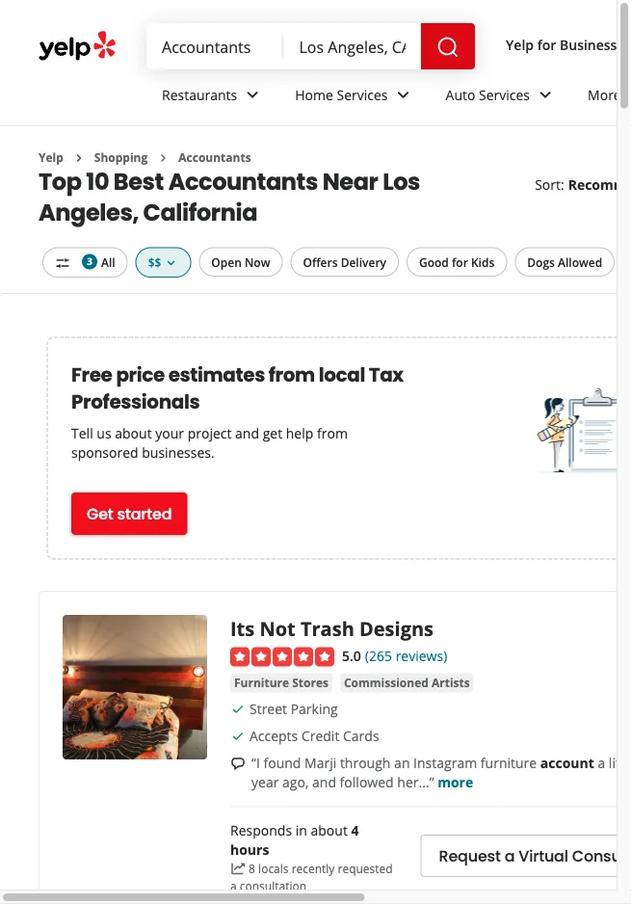 Task type: vqa. For each thing, say whether or not it's contained in the screenshot.
the bottom the Soup
no



Task type: describe. For each thing, give the bounding box(es) containing it.
a inside a little
[[598, 754, 606, 772]]

4 hours
[[230, 821, 359, 859]]

yelp for business
[[506, 35, 617, 54]]

16 checkmark v2 image
[[230, 729, 246, 744]]

kids
[[471, 254, 495, 270]]

credit
[[302, 727, 340, 745]]

stores
[[292, 675, 329, 691]]

not
[[260, 615, 296, 641]]

accepts credit cards
[[250, 727, 379, 745]]

(265 reviews)
[[365, 647, 448, 665]]

marji
[[305, 754, 337, 772]]

request
[[439, 846, 501, 867]]

tell
[[71, 424, 93, 442]]

accountants link
[[179, 149, 251, 165]]

us
[[97, 424, 111, 442]]

more link
[[573, 69, 631, 125]]

trash
[[301, 615, 355, 641]]

(265 reviews) link
[[365, 645, 448, 665]]

for for yelp
[[538, 35, 557, 54]]

offers delivery button
[[291, 247, 399, 277]]

tax
[[369, 361, 404, 388]]

responds
[[230, 821, 292, 840]]

requested
[[338, 861, 393, 877]]

cards
[[343, 727, 379, 745]]

accountants inside top 10 best accountants near los angeles, california
[[168, 165, 318, 198]]

auto
[[446, 85, 476, 104]]

services for home services
[[337, 85, 388, 104]]

get
[[87, 503, 113, 525]]

its not trash designs image
[[63, 615, 207, 759]]

top 10 best accountants near los angeles, california
[[39, 165, 420, 228]]

Near text field
[[299, 36, 406, 57]]

a inside button
[[505, 846, 515, 867]]

home
[[295, 85, 333, 104]]

started
[[117, 503, 172, 525]]

its
[[230, 615, 255, 641]]

about inside free price estimates from local tax professionals tell us about your project and get help from sponsored businesses.
[[115, 424, 152, 442]]

offers delivery
[[303, 254, 387, 270]]

instagram
[[414, 754, 477, 772]]

shopping link
[[94, 149, 148, 165]]

24 chevron down v2 image for home services
[[392, 83, 415, 106]]

shopping
[[94, 149, 148, 165]]

commissioned artists
[[344, 675, 470, 691]]

los
[[383, 165, 420, 198]]

now
[[245, 254, 270, 270]]

help
[[286, 424, 314, 442]]

3
[[87, 255, 92, 268]]

none field find
[[162, 36, 269, 57]]

for for good
[[452, 254, 468, 270]]

good
[[419, 254, 449, 270]]

project
[[188, 424, 232, 442]]

a inside 8 locals recently requested a consultation
[[230, 878, 237, 893]]

estimates
[[168, 361, 265, 388]]

request a virtual consulta
[[439, 846, 631, 867]]

0 horizontal spatial from
[[269, 361, 315, 388]]

consultation
[[240, 878, 307, 893]]

open now
[[211, 254, 270, 270]]

california
[[143, 196, 257, 228]]

10
[[86, 165, 109, 198]]

get
[[263, 424, 283, 442]]

sort: recomme
[[535, 175, 631, 194]]

1 vertical spatial about
[[311, 821, 348, 840]]

1 vertical spatial from
[[317, 424, 348, 442]]

accepts
[[250, 727, 298, 745]]

16 chevron right v2 image for shopping
[[71, 150, 87, 166]]

request a virtual consulta button
[[421, 835, 631, 877]]

professionals
[[71, 388, 200, 415]]

locals
[[258, 861, 289, 877]]

furniture stores
[[234, 675, 329, 691]]

more
[[588, 85, 622, 104]]

good for kids
[[419, 254, 495, 270]]

"i found marji through an instagram furniture account
[[252, 754, 595, 772]]

8 locals recently requested a consultation
[[230, 861, 393, 893]]

home services link
[[280, 69, 430, 125]]

account
[[541, 754, 595, 772]]

free
[[71, 361, 112, 388]]

get started
[[87, 503, 172, 525]]

little
[[609, 754, 631, 772]]

sort:
[[535, 175, 565, 194]]

a little
[[252, 754, 631, 791]]

open now button
[[199, 247, 283, 277]]

"i
[[252, 754, 260, 772]]

price
[[116, 361, 165, 388]]

yelp for yelp link
[[39, 149, 63, 165]]

recomme
[[568, 175, 631, 194]]

designs
[[360, 615, 434, 641]]



Task type: locate. For each thing, give the bounding box(es) containing it.
allowed
[[558, 254, 603, 270]]

recently
[[292, 861, 335, 877]]

yelp
[[506, 35, 534, 54], [39, 149, 63, 165]]

consulta
[[572, 846, 631, 867]]

1 horizontal spatial for
[[538, 35, 557, 54]]

None search field
[[147, 23, 479, 69]]

1 none field from the left
[[162, 36, 269, 57]]

commissioned
[[344, 675, 429, 691]]

your
[[155, 424, 184, 442]]

1 horizontal spatial a
[[505, 846, 515, 867]]

free price estimates from local tax professionals tell us about your project and get help from sponsored businesses.
[[71, 361, 404, 461]]

local
[[319, 361, 365, 388]]

0 vertical spatial about
[[115, 424, 152, 442]]

about right us
[[115, 424, 152, 442]]

16 trending v2 image
[[230, 861, 246, 877]]

free price estimates from local tax professionals image
[[537, 383, 631, 480]]

0 vertical spatial yelp
[[506, 35, 534, 54]]

Find text field
[[162, 36, 269, 57]]

its not trash designs link
[[230, 615, 434, 641]]

0 horizontal spatial yelp
[[39, 149, 63, 165]]

1 horizontal spatial 16 chevron right v2 image
[[155, 150, 171, 166]]

about
[[115, 424, 152, 442], [311, 821, 348, 840]]

open
[[211, 254, 242, 270]]

restaurants link
[[147, 69, 280, 125]]

8
[[249, 861, 255, 877]]

2 16 chevron right v2 image from the left
[[155, 150, 171, 166]]

dogs allowed
[[528, 254, 603, 270]]

24 chevron down v2 image
[[534, 83, 557, 106]]

services for auto services
[[479, 85, 530, 104]]

services inside 'link'
[[479, 85, 530, 104]]

5.0
[[342, 647, 361, 665]]

0 vertical spatial a
[[598, 754, 606, 772]]

yelp inside button
[[506, 35, 534, 54]]

home services
[[295, 85, 388, 104]]

5.0 link
[[342, 645, 361, 665]]

filters group
[[39, 247, 619, 277]]

1 24 chevron down v2 image from the left
[[241, 83, 264, 106]]

a down 16 trending v2 image
[[230, 878, 237, 893]]

through
[[340, 754, 391, 772]]

an
[[394, 754, 410, 772]]

for
[[538, 35, 557, 54], [452, 254, 468, 270]]

5 star rating image
[[230, 647, 335, 667]]

16 chevron right v2 image right shopping link
[[155, 150, 171, 166]]

furniture stores button
[[230, 673, 333, 693]]

16 filter v2 image
[[55, 255, 70, 271]]

1 horizontal spatial services
[[479, 85, 530, 104]]

yelp left 10
[[39, 149, 63, 165]]

16 chevron right v2 image
[[71, 150, 87, 166], [155, 150, 171, 166]]

from right the help
[[317, 424, 348, 442]]

2 24 chevron down v2 image from the left
[[392, 83, 415, 106]]

1 vertical spatial a
[[505, 846, 515, 867]]

furniture stores link
[[230, 673, 333, 693]]

0 horizontal spatial none field
[[162, 36, 269, 57]]

commissioned artists button
[[340, 673, 474, 693]]

top
[[39, 165, 82, 198]]

for inside button
[[538, 35, 557, 54]]

0 horizontal spatial 24 chevron down v2 image
[[241, 83, 264, 106]]

all
[[101, 254, 115, 270]]

auto services
[[446, 85, 530, 104]]

reviews)
[[396, 647, 448, 665]]

0 horizontal spatial for
[[452, 254, 468, 270]]

in
[[296, 821, 307, 840]]

hours
[[230, 841, 269, 859]]

none field up restaurants
[[162, 36, 269, 57]]

$$ button
[[136, 247, 191, 277]]

about left '4'
[[311, 821, 348, 840]]

24 chevron down v2 image left auto on the right
[[392, 83, 415, 106]]

a
[[598, 754, 606, 772], [505, 846, 515, 867], [230, 878, 237, 893]]

none field near
[[299, 36, 406, 57]]

0 horizontal spatial services
[[337, 85, 388, 104]]

accountants up california
[[179, 149, 251, 165]]

for left kids
[[452, 254, 468, 270]]

from
[[269, 361, 315, 388], [317, 424, 348, 442]]

its not trash designs
[[230, 615, 434, 641]]

good for kids button
[[407, 247, 507, 277]]

dogs
[[528, 254, 555, 270]]

search image
[[437, 36, 460, 59]]

accountants up open now
[[168, 165, 318, 198]]

2 services from the left
[[479, 85, 530, 104]]

artists
[[432, 675, 470, 691]]

24 chevron down v2 image inside restaurants "link"
[[241, 83, 264, 106]]

commissioned artists link
[[340, 673, 474, 693]]

0 horizontal spatial about
[[115, 424, 152, 442]]

dogs allowed button
[[515, 247, 615, 277]]

furniture
[[234, 675, 289, 691]]

0 horizontal spatial a
[[230, 878, 237, 893]]

angeles,
[[39, 196, 139, 228]]

24 chevron down v2 image for restaurants
[[241, 83, 264, 106]]

virtual
[[519, 846, 569, 867]]

from left local
[[269, 361, 315, 388]]

1 vertical spatial yelp
[[39, 149, 63, 165]]

for left business in the right top of the page
[[538, 35, 557, 54]]

16 chevron down v2 image
[[163, 255, 179, 271]]

business categories element
[[147, 69, 631, 125]]

services right home
[[337, 85, 388, 104]]

street parking
[[250, 700, 338, 718]]

yelp for business button
[[498, 27, 631, 62]]

1 horizontal spatial none field
[[299, 36, 406, 57]]

1 horizontal spatial yelp
[[506, 35, 534, 54]]

offers
[[303, 254, 338, 270]]

0 vertical spatial from
[[269, 361, 315, 388]]

yelp up auto services 'link'
[[506, 35, 534, 54]]

services left 24 chevron down v2 image
[[479, 85, 530, 104]]

2 horizontal spatial a
[[598, 754, 606, 772]]

2 none field from the left
[[299, 36, 406, 57]]

and
[[235, 424, 259, 442]]

a left virtual
[[505, 846, 515, 867]]

yelp for yelp for business
[[506, 35, 534, 54]]

16 checkmark v2 image
[[230, 702, 246, 717]]

none field up the home services
[[299, 36, 406, 57]]

sponsored
[[71, 443, 138, 461]]

2 vertical spatial a
[[230, 878, 237, 893]]

$$
[[148, 254, 161, 270]]

1 horizontal spatial from
[[317, 424, 348, 442]]

16 speech v2 image
[[230, 756, 246, 772]]

yelp link
[[39, 149, 63, 165]]

businesses.
[[142, 443, 215, 461]]

0 vertical spatial for
[[538, 35, 557, 54]]

None field
[[162, 36, 269, 57], [299, 36, 406, 57]]

recomme button
[[568, 175, 631, 194]]

3 all
[[87, 254, 115, 270]]

auto services link
[[430, 69, 573, 125]]

24 chevron down v2 image
[[241, 83, 264, 106], [392, 83, 415, 106]]

get started button
[[71, 492, 187, 535]]

1 horizontal spatial about
[[311, 821, 348, 840]]

24 chevron down v2 image right restaurants
[[241, 83, 264, 106]]

found
[[264, 754, 301, 772]]

16 chevron right v2 image for accountants
[[155, 150, 171, 166]]

restaurants
[[162, 85, 237, 104]]

a left little on the bottom of page
[[598, 754, 606, 772]]

(265
[[365, 647, 392, 665]]

1 vertical spatial for
[[452, 254, 468, 270]]

1 16 chevron right v2 image from the left
[[71, 150, 87, 166]]

16 chevron right v2 image right yelp link
[[71, 150, 87, 166]]

0 horizontal spatial 16 chevron right v2 image
[[71, 150, 87, 166]]

accountants
[[179, 149, 251, 165], [168, 165, 318, 198]]

24 chevron down v2 image inside the home services link
[[392, 83, 415, 106]]

parking
[[291, 700, 338, 718]]

1 services from the left
[[337, 85, 388, 104]]

near
[[323, 165, 378, 198]]

delivery
[[341, 254, 387, 270]]

for inside button
[[452, 254, 468, 270]]

1 horizontal spatial 24 chevron down v2 image
[[392, 83, 415, 106]]

responds in about
[[230, 821, 351, 840]]



